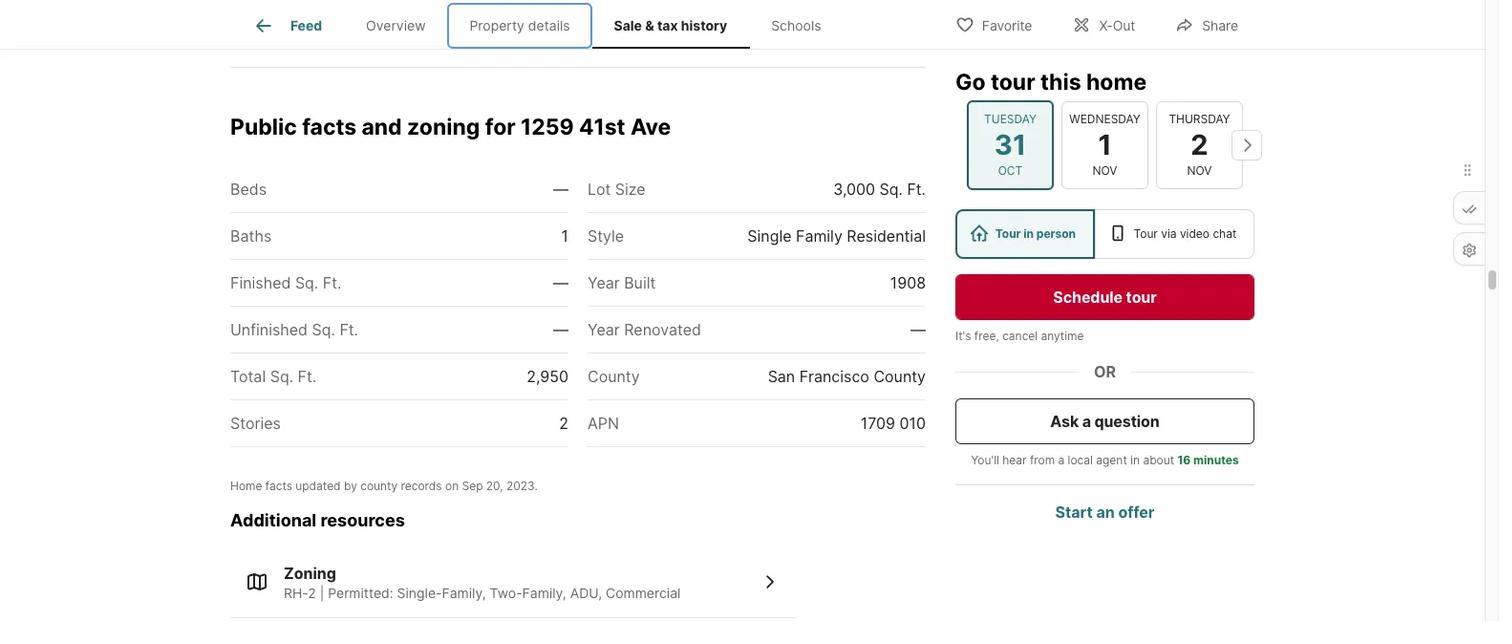 Task type: vqa. For each thing, say whether or not it's contained in the screenshot.
"2 baths"
no



Task type: locate. For each thing, give the bounding box(es) containing it.
tab list containing feed
[[230, 0, 859, 49]]

— up the "2,950"
[[553, 320, 569, 339]]

tour
[[995, 226, 1021, 241], [1134, 226, 1158, 241]]

county up 1709 010
[[874, 366, 926, 386]]

1 horizontal spatial 1
[[1098, 128, 1112, 161]]

ft. up unfinished sq. ft.
[[323, 273, 342, 292]]

1 horizontal spatial facts
[[302, 113, 357, 140]]

resources
[[321, 510, 405, 530]]

san
[[768, 366, 795, 386]]

finished
[[230, 273, 291, 292]]

0 horizontal spatial 2
[[308, 585, 316, 601]]

built
[[624, 273, 656, 292]]

1709 010
[[861, 413, 926, 432]]

ft. up residential
[[907, 179, 926, 198]]

residential
[[847, 226, 926, 245]]

year left built in the left top of the page
[[588, 273, 620, 292]]

0 vertical spatial 2
[[1191, 128, 1209, 161]]

share
[[1202, 17, 1238, 33]]

baths
[[230, 226, 272, 245]]

county up apn
[[588, 366, 640, 386]]

a
[[1082, 412, 1091, 431], [1058, 453, 1065, 467]]

1 vertical spatial facts
[[265, 478, 292, 493]]

1 vertical spatial tour
[[1126, 288, 1157, 307]]

0 vertical spatial a
[[1082, 412, 1091, 431]]

renovated
[[624, 320, 701, 339]]

tax
[[657, 17, 678, 34]]

in left person
[[1024, 226, 1034, 241]]

1 horizontal spatial in
[[1131, 453, 1140, 467]]

details
[[528, 17, 570, 34]]

tour in person option
[[956, 209, 1095, 259]]

tour inside button
[[1126, 288, 1157, 307]]

about
[[1143, 453, 1175, 467]]

1 left style at top
[[561, 226, 569, 245]]

2 inside zoning rh-2 | permitted: single-family, two-family, adu, commercial
[[308, 585, 316, 601]]

ft. for 3,000 sq. ft.
[[907, 179, 926, 198]]

1 horizontal spatial tour
[[1126, 288, 1157, 307]]

ft.
[[907, 179, 926, 198], [323, 273, 342, 292], [340, 320, 358, 339], [298, 366, 316, 386]]

nov down wednesday
[[1093, 163, 1118, 178]]

tour inside 'option'
[[995, 226, 1021, 241]]

county
[[588, 366, 640, 386], [874, 366, 926, 386]]

1 county from the left
[[588, 366, 640, 386]]

facts
[[302, 113, 357, 140], [265, 478, 292, 493]]

in inside 'option'
[[1024, 226, 1034, 241]]

tour inside "option"
[[1134, 226, 1158, 241]]

sq. right unfinished
[[312, 320, 335, 339]]

0 horizontal spatial in
[[1024, 226, 1034, 241]]

feed link
[[252, 14, 322, 37]]

wednesday 1 nov
[[1070, 112, 1141, 178]]

1 horizontal spatial county
[[874, 366, 926, 386]]

1 vertical spatial year
[[588, 320, 620, 339]]

go tour this home
[[956, 69, 1147, 96]]

ft. down finished sq. ft.
[[340, 320, 358, 339]]

1 nov from the left
[[1093, 163, 1118, 178]]

0 horizontal spatial facts
[[265, 478, 292, 493]]

year for year renovated
[[588, 320, 620, 339]]

via
[[1161, 226, 1177, 241]]

1 family, from the left
[[442, 585, 486, 601]]

additional
[[230, 510, 317, 530]]

1 vertical spatial 2
[[559, 413, 569, 432]]

person
[[1037, 226, 1076, 241]]

zoning
[[407, 113, 480, 140]]

hear
[[1003, 453, 1027, 467]]

tour for schedule
[[1126, 288, 1157, 307]]

property details tab
[[448, 3, 592, 49]]

rh-
[[284, 585, 308, 601]]

1 horizontal spatial family,
[[522, 585, 566, 601]]

1 horizontal spatial tour
[[1134, 226, 1158, 241]]

ft. down unfinished sq. ft.
[[298, 366, 316, 386]]

a right ask
[[1082, 412, 1091, 431]]

0 vertical spatial year
[[588, 273, 620, 292]]

list box
[[956, 209, 1255, 259]]

1 inside the wednesday 1 nov
[[1098, 128, 1112, 161]]

year renovated
[[588, 320, 701, 339]]

property
[[470, 17, 525, 34]]

nov inside the wednesday 1 nov
[[1093, 163, 1118, 178]]

31
[[995, 128, 1026, 161]]

history
[[681, 17, 728, 34]]

offer
[[1118, 503, 1155, 522]]

1 year from the top
[[588, 273, 620, 292]]

x-out button
[[1056, 4, 1152, 43]]

.
[[535, 478, 538, 493]]

0 vertical spatial in
[[1024, 226, 1034, 241]]

ft. for total sq. ft.
[[298, 366, 316, 386]]

0 horizontal spatial tour
[[991, 69, 1035, 96]]

tour via video chat
[[1134, 226, 1237, 241]]

tour for tour via video chat
[[1134, 226, 1158, 241]]

unfinished sq. ft.
[[230, 320, 358, 339]]

0 horizontal spatial tour
[[995, 226, 1021, 241]]

family, left two-
[[442, 585, 486, 601]]

tour left via
[[1134, 226, 1158, 241]]

1
[[1098, 128, 1112, 161], [561, 226, 569, 245]]

year down year built in the top left of the page
[[588, 320, 620, 339]]

010
[[900, 413, 926, 432]]

1 horizontal spatial nov
[[1187, 163, 1212, 178]]

—
[[553, 179, 569, 198], [553, 273, 569, 292], [553, 320, 569, 339], [911, 320, 926, 339]]

— left it's
[[911, 320, 926, 339]]

start an offer
[[1056, 503, 1155, 522]]

sq. right finished at the top of the page
[[295, 273, 318, 292]]

nov inside thursday 2 nov
[[1187, 163, 1212, 178]]

apn
[[588, 413, 619, 432]]

out
[[1113, 17, 1136, 33]]

2 year from the top
[[588, 320, 620, 339]]

tour right the schedule
[[1126, 288, 1157, 307]]

2 family, from the left
[[522, 585, 566, 601]]

tab list
[[230, 0, 859, 49]]

it's
[[956, 329, 971, 343]]

ask a question
[[1051, 412, 1160, 431]]

sq. right 3,000
[[880, 179, 903, 198]]

you'll hear from a local agent in about 16 minutes
[[971, 453, 1239, 467]]

2 inside thursday 2 nov
[[1191, 128, 1209, 161]]

0 horizontal spatial county
[[588, 366, 640, 386]]

nov down thursday
[[1187, 163, 1212, 178]]

0 vertical spatial 1
[[1098, 128, 1112, 161]]

minutes
[[1194, 453, 1239, 467]]

2 left the |
[[308, 585, 316, 601]]

0 vertical spatial tour
[[991, 69, 1035, 96]]

facts right home
[[265, 478, 292, 493]]

nov for 1
[[1093, 163, 1118, 178]]

next image
[[1232, 130, 1262, 160]]

a right from
[[1058, 453, 1065, 467]]

2
[[1191, 128, 1209, 161], [559, 413, 569, 432], [308, 585, 316, 601]]

go
[[956, 69, 986, 96]]

favorite
[[982, 17, 1032, 33]]

schedule tour button
[[956, 274, 1255, 320]]

adu,
[[570, 585, 602, 601]]

— left year built in the top left of the page
[[553, 273, 569, 292]]

2 nov from the left
[[1187, 163, 1212, 178]]

overview tab
[[344, 3, 448, 49]]

wednesday
[[1070, 112, 1141, 126]]

additional resources
[[230, 510, 405, 530]]

family, left adu,
[[522, 585, 566, 601]]

1 down wednesday
[[1098, 128, 1112, 161]]

in right agent
[[1131, 453, 1140, 467]]

1 vertical spatial in
[[1131, 453, 1140, 467]]

ft. for unfinished sq. ft.
[[340, 320, 358, 339]]

sep
[[462, 478, 483, 493]]

tour left person
[[995, 226, 1021, 241]]

tour via video chat option
[[1095, 209, 1255, 259]]

facts left and
[[302, 113, 357, 140]]

sale
[[614, 17, 642, 34]]

— left lot
[[553, 179, 569, 198]]

2 down thursday
[[1191, 128, 1209, 161]]

tour
[[991, 69, 1035, 96], [1126, 288, 1157, 307]]

0 horizontal spatial family,
[[442, 585, 486, 601]]

2 vertical spatial 2
[[308, 585, 316, 601]]

1 tour from the left
[[995, 226, 1021, 241]]

sq. for unfinished
[[312, 320, 335, 339]]

tour up tuesday
[[991, 69, 1035, 96]]

2 horizontal spatial 2
[[1191, 128, 1209, 161]]

commercial
[[606, 585, 681, 601]]

1 horizontal spatial a
[[1082, 412, 1091, 431]]

sq. right total
[[270, 366, 293, 386]]

facts for public
[[302, 113, 357, 140]]

local
[[1068, 453, 1093, 467]]

None button
[[967, 100, 1054, 190], [1062, 101, 1149, 189], [1156, 101, 1243, 189], [967, 100, 1054, 190], [1062, 101, 1149, 189], [1156, 101, 1243, 189]]

2 left apn
[[559, 413, 569, 432]]

start an offer link
[[1056, 503, 1155, 522]]

2 tour from the left
[[1134, 226, 1158, 241]]

schedule tour
[[1053, 288, 1157, 307]]

1259
[[521, 113, 574, 140]]

2023
[[507, 478, 535, 493]]

1 vertical spatial a
[[1058, 453, 1065, 467]]

total sq. ft.
[[230, 366, 316, 386]]

ask
[[1051, 412, 1079, 431]]

1 vertical spatial 1
[[561, 226, 569, 245]]

sq.
[[880, 179, 903, 198], [295, 273, 318, 292], [312, 320, 335, 339], [270, 366, 293, 386]]

video
[[1180, 226, 1210, 241]]

0 vertical spatial facts
[[302, 113, 357, 140]]

tour for go
[[991, 69, 1035, 96]]

0 horizontal spatial a
[[1058, 453, 1065, 467]]

0 horizontal spatial nov
[[1093, 163, 1118, 178]]

francisco
[[800, 366, 870, 386]]



Task type: describe. For each thing, give the bounding box(es) containing it.
1709
[[861, 413, 895, 432]]

single-
[[397, 585, 442, 601]]

beds
[[230, 179, 267, 198]]

anytime
[[1041, 329, 1084, 343]]

san francisco county
[[768, 366, 926, 386]]

lot size
[[588, 179, 646, 198]]

sq. for total
[[270, 366, 293, 386]]

sq. for 3,000
[[880, 179, 903, 198]]

updated
[[296, 478, 341, 493]]

tour for tour in person
[[995, 226, 1021, 241]]

x-
[[1099, 17, 1113, 33]]

chat
[[1213, 226, 1237, 241]]

2,950
[[527, 366, 569, 386]]

schools
[[771, 17, 821, 34]]

overview
[[366, 17, 426, 34]]

zoning
[[284, 564, 336, 583]]

stories
[[230, 413, 281, 432]]

public
[[230, 113, 297, 140]]

size
[[615, 179, 646, 198]]

— for unfinished
[[553, 320, 569, 339]]

it's free, cancel anytime
[[956, 329, 1084, 343]]

41st
[[579, 113, 625, 140]]

x-out
[[1099, 17, 1136, 33]]

ave
[[631, 113, 671, 140]]

property details
[[470, 17, 570, 34]]

tour in person
[[995, 226, 1076, 241]]

tuesday 31 oct
[[984, 112, 1037, 178]]

sale & tax history tab
[[592, 3, 749, 49]]

you'll
[[971, 453, 999, 467]]

by
[[344, 478, 357, 493]]

county
[[360, 478, 398, 493]]

two-
[[490, 585, 522, 601]]

feed
[[290, 17, 322, 34]]

lot
[[588, 179, 611, 198]]

oct
[[998, 163, 1023, 178]]

single family residential
[[748, 226, 926, 245]]

facts for home
[[265, 478, 292, 493]]

and
[[362, 113, 402, 140]]

favorite button
[[939, 4, 1049, 43]]

permitted:
[[328, 585, 393, 601]]

— for finished
[[553, 273, 569, 292]]

schools tab
[[749, 3, 843, 49]]

ft. for finished sq. ft.
[[323, 273, 342, 292]]

year for year built
[[588, 273, 620, 292]]

a inside button
[[1082, 412, 1091, 431]]

— for year
[[911, 320, 926, 339]]

or
[[1094, 362, 1116, 381]]

20,
[[486, 478, 503, 493]]

thursday 2 nov
[[1169, 112, 1230, 178]]

this
[[1041, 69, 1081, 96]]

thursday
[[1169, 112, 1230, 126]]

start
[[1056, 503, 1093, 522]]

an
[[1097, 503, 1115, 522]]

nov for 2
[[1187, 163, 1212, 178]]

home
[[1086, 69, 1147, 96]]

sale & tax history
[[614, 17, 728, 34]]

finished sq. ft.
[[230, 273, 342, 292]]

single
[[748, 226, 792, 245]]

share button
[[1159, 4, 1255, 43]]

year built
[[588, 273, 656, 292]]

ask a question button
[[956, 398, 1255, 444]]

public facts and zoning for 1259 41st ave
[[230, 113, 671, 140]]

question
[[1095, 412, 1160, 431]]

for
[[485, 113, 516, 140]]

total
[[230, 366, 266, 386]]

records
[[401, 478, 442, 493]]

0 horizontal spatial 1
[[561, 226, 569, 245]]

unfinished
[[230, 320, 308, 339]]

|
[[320, 585, 324, 601]]

schedule
[[1053, 288, 1123, 307]]

3,000 sq. ft.
[[833, 179, 926, 198]]

free,
[[975, 329, 999, 343]]

list box containing tour in person
[[956, 209, 1255, 259]]

zoning rh-2 | permitted: single-family, two-family, adu, commercial
[[284, 564, 681, 601]]

1 horizontal spatial 2
[[559, 413, 569, 432]]

1908
[[890, 273, 926, 292]]

on
[[445, 478, 459, 493]]

2 county from the left
[[874, 366, 926, 386]]

&
[[645, 17, 654, 34]]

sq. for finished
[[295, 273, 318, 292]]

tuesday
[[984, 112, 1037, 126]]

style
[[588, 226, 624, 245]]



